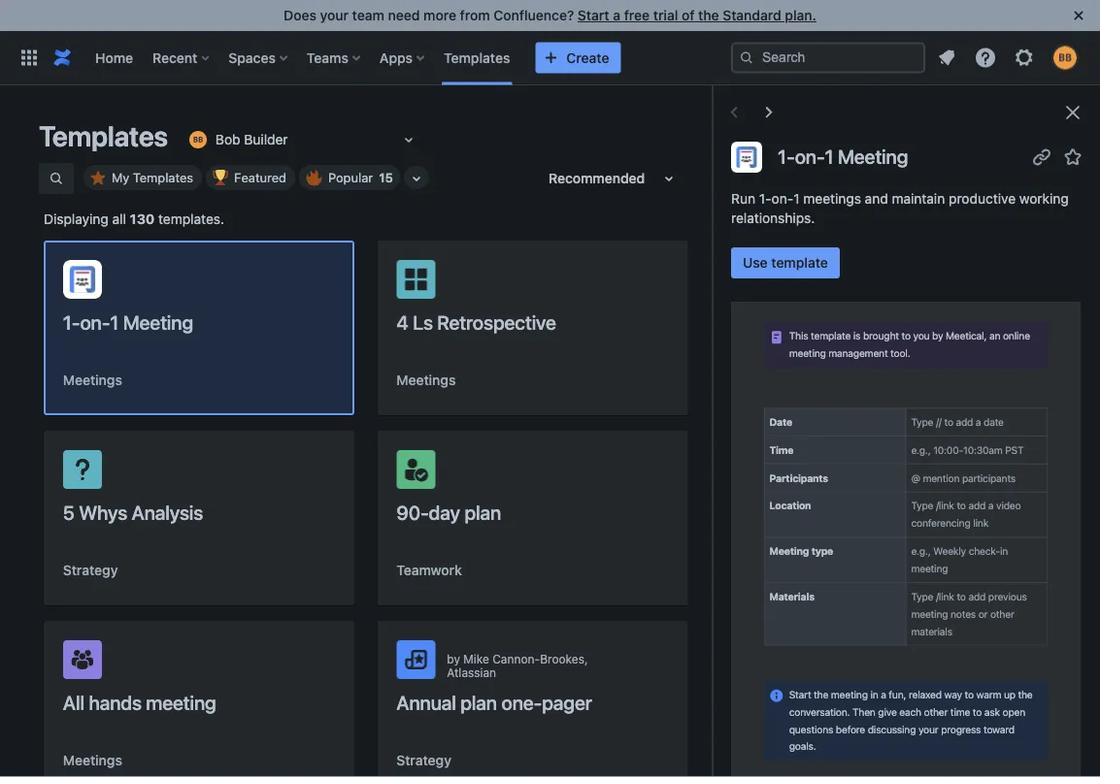 Task type: vqa. For each thing, say whether or not it's contained in the screenshot.
Templates in global element
yes



Task type: describe. For each thing, give the bounding box(es) containing it.
appswitcher icon image
[[17, 46, 41, 69]]

a
[[613, 7, 621, 23]]

cannon-
[[493, 653, 540, 666]]

90-
[[396, 501, 429, 524]]

meetings
[[803, 191, 861, 207]]

5 whys analysis
[[63, 501, 203, 524]]

0 vertical spatial plan
[[465, 501, 501, 524]]

maintain
[[892, 191, 945, 207]]

2 vertical spatial 1-
[[63, 311, 80, 334]]

ls
[[413, 311, 433, 334]]

my
[[112, 170, 129, 185]]

teamwork
[[396, 563, 462, 579]]

relationships.
[[731, 210, 815, 226]]

templates inside the my templates button
[[133, 170, 193, 185]]

5
[[63, 501, 74, 524]]

settings icon image
[[1013, 46, 1036, 69]]

130
[[130, 211, 155, 227]]

all hands meeting
[[63, 691, 216, 714]]

use template
[[743, 255, 828, 271]]

home link
[[89, 42, 139, 73]]

spaces button
[[223, 42, 295, 73]]

apps
[[380, 50, 413, 66]]

create button
[[535, 42, 621, 73]]

all
[[63, 691, 84, 714]]

run
[[731, 191, 756, 207]]

templates.
[[158, 211, 224, 227]]

1 vertical spatial plan
[[461, 691, 497, 714]]

by
[[447, 653, 460, 666]]

annual plan one-pager
[[396, 691, 592, 714]]

0 vertical spatial on-
[[795, 145, 825, 168]]

atlassian
[[447, 666, 496, 680]]

retrospective
[[437, 311, 556, 334]]

my templates button
[[84, 165, 202, 190]]

of
[[682, 7, 695, 23]]

featured
[[234, 170, 287, 185]]

popular
[[328, 170, 373, 185]]

mike
[[464, 653, 489, 666]]

bob builder
[[216, 132, 288, 148]]

create
[[567, 50, 609, 66]]

your
[[320, 7, 349, 23]]

bob
[[216, 132, 240, 148]]

meetings for on-
[[63, 372, 122, 388]]

productive
[[949, 191, 1016, 207]]

1 horizontal spatial strategy
[[396, 753, 452, 769]]

free
[[624, 7, 650, 23]]

2 horizontal spatial 1-
[[778, 145, 795, 168]]

one-
[[502, 691, 542, 714]]

1- inside the run 1-on-1 meetings and maintain productive working relationships.
[[759, 191, 772, 207]]

recent button
[[147, 42, 217, 73]]

meetings button for on-
[[63, 371, 122, 390]]

close image
[[1061, 101, 1085, 124]]

more
[[424, 7, 456, 23]]

recommended button
[[537, 163, 692, 194]]

use
[[743, 255, 768, 271]]

working
[[1020, 191, 1069, 207]]

start a free trial of the standard plan. link
[[578, 7, 817, 23]]

standard
[[723, 7, 782, 23]]

day
[[429, 501, 460, 524]]

next template image
[[757, 101, 781, 124]]

15
[[379, 170, 393, 185]]

2 vertical spatial 1
[[110, 311, 119, 334]]



Task type: locate. For each thing, give the bounding box(es) containing it.
builder
[[244, 132, 288, 148]]

open image
[[397, 128, 420, 151]]

2 horizontal spatial 1
[[825, 145, 834, 168]]

1 vertical spatial templates
[[39, 119, 168, 152]]

teams button
[[301, 42, 368, 73]]

Search field
[[731, 42, 926, 73]]

all
[[112, 211, 126, 227]]

templates inside templates "link"
[[444, 50, 510, 66]]

plan right the day
[[465, 501, 501, 524]]

hands
[[89, 691, 142, 714]]

meetings button for ls
[[396, 371, 456, 390]]

0 horizontal spatial 1-on-1 meeting
[[63, 311, 193, 334]]

apps button
[[374, 42, 432, 73]]

search image
[[739, 50, 755, 66]]

close image
[[1067, 4, 1091, 27]]

plan.
[[785, 7, 817, 23]]

use template button
[[731, 248, 840, 279]]

1 vertical spatial 1-on-1 meeting
[[63, 311, 193, 334]]

recommended
[[549, 170, 645, 186]]

1 horizontal spatial 1
[[794, 191, 800, 207]]

1-
[[778, 145, 795, 168], [759, 191, 772, 207], [63, 311, 80, 334]]

meeting
[[838, 145, 908, 168], [123, 311, 193, 334]]

1-on-1 meeting
[[778, 145, 908, 168], [63, 311, 193, 334]]

displaying all 130 templates.
[[44, 211, 224, 227]]

team
[[352, 7, 384, 23]]

1 vertical spatial meeting
[[123, 311, 193, 334]]

1 vertical spatial 1-
[[759, 191, 772, 207]]

star 1-on-1 meeting image
[[1061, 145, 1085, 168]]

0 horizontal spatial 1
[[110, 311, 119, 334]]

strategy down "annual"
[[396, 753, 452, 769]]

0 vertical spatial 1-
[[778, 145, 795, 168]]

from
[[460, 7, 490, 23]]

1
[[825, 145, 834, 168], [794, 191, 800, 207], [110, 311, 119, 334]]

0 vertical spatial strategy button
[[63, 561, 118, 581]]

0 vertical spatial meeting
[[838, 145, 908, 168]]

strategy down the whys
[[63, 563, 118, 579]]

need
[[388, 7, 420, 23]]

my templates
[[112, 170, 193, 185]]

meeting
[[146, 691, 216, 714]]

open search bar image
[[49, 171, 64, 186]]

whys
[[79, 501, 127, 524]]

strategy button down "annual"
[[396, 752, 452, 771]]

teamwork button
[[396, 561, 462, 581]]

0 vertical spatial strategy
[[63, 563, 118, 579]]

plan
[[465, 501, 501, 524], [461, 691, 497, 714]]

0 vertical spatial 1-on-1 meeting
[[778, 145, 908, 168]]

4 ls retrospective
[[396, 311, 556, 334]]

analysis
[[132, 501, 203, 524]]

share link image
[[1030, 145, 1054, 168]]

strategy button
[[63, 561, 118, 581], [396, 752, 452, 771]]

0 horizontal spatial meeting
[[123, 311, 193, 334]]

does
[[284, 7, 317, 23]]

meetings
[[63, 372, 122, 388], [396, 372, 456, 388], [63, 753, 122, 769]]

featured button
[[206, 165, 295, 190]]

templates
[[444, 50, 510, 66], [39, 119, 168, 152], [133, 170, 193, 185]]

trial
[[653, 7, 678, 23]]

1 horizontal spatial meeting
[[838, 145, 908, 168]]

star 1-on-1 meeting image
[[308, 272, 331, 295]]

share link image
[[277, 272, 300, 295]]

meetings for ls
[[396, 372, 456, 388]]

on- inside the run 1-on-1 meetings and maintain productive working relationships.
[[772, 191, 794, 207]]

the
[[698, 7, 719, 23]]

brookes,
[[540, 653, 588, 666]]

templates down the from at the top
[[444, 50, 510, 66]]

home
[[95, 50, 133, 66]]

1 horizontal spatial 1-
[[759, 191, 772, 207]]

0 horizontal spatial strategy
[[63, 563, 118, 579]]

pager
[[542, 691, 592, 714]]

1 horizontal spatial 1-on-1 meeting
[[778, 145, 908, 168]]

notification icon image
[[935, 46, 959, 69]]

displaying
[[44, 211, 109, 227]]

4
[[396, 311, 409, 334]]

spaces
[[229, 50, 276, 66]]

1 inside the run 1-on-1 meetings and maintain productive working relationships.
[[794, 191, 800, 207]]

by mike cannon-brookes, atlassian
[[447, 653, 588, 680]]

on-
[[795, 145, 825, 168], [772, 191, 794, 207], [80, 311, 110, 334]]

90-day plan
[[396, 501, 501, 524]]

run 1-on-1 meetings and maintain productive working relationships.
[[731, 191, 1069, 226]]

start
[[578, 7, 610, 23]]

does your team need more from confluence? start a free trial of the standard plan.
[[284, 7, 817, 23]]

0 horizontal spatial strategy button
[[63, 561, 118, 581]]

templates link
[[438, 42, 516, 73]]

0 horizontal spatial on-
[[80, 311, 110, 334]]

confluence?
[[494, 7, 574, 23]]

confluence image
[[50, 46, 74, 69], [50, 46, 74, 69]]

0 horizontal spatial 1-
[[63, 311, 80, 334]]

templates right 'my'
[[133, 170, 193, 185]]

0 vertical spatial templates
[[444, 50, 510, 66]]

1 horizontal spatial strategy button
[[396, 752, 452, 771]]

None text field
[[186, 130, 190, 150]]

1 vertical spatial 1
[[794, 191, 800, 207]]

previous template image
[[723, 101, 746, 124]]

banner
[[0, 31, 1100, 85]]

strategy button down the whys
[[63, 561, 118, 581]]

0 vertical spatial 1
[[825, 145, 834, 168]]

annual
[[396, 691, 456, 714]]

1 vertical spatial on-
[[772, 191, 794, 207]]

more categories image
[[405, 167, 428, 190]]

and
[[865, 191, 888, 207]]

global element
[[12, 31, 731, 85]]

banner containing home
[[0, 31, 1100, 85]]

2 horizontal spatial on-
[[795, 145, 825, 168]]

plan down "atlassian"
[[461, 691, 497, 714]]

1 horizontal spatial on-
[[772, 191, 794, 207]]

1 vertical spatial strategy button
[[396, 752, 452, 771]]

teams
[[307, 50, 349, 66]]

template
[[771, 255, 828, 271]]

2 vertical spatial templates
[[133, 170, 193, 185]]

templates up 'my'
[[39, 119, 168, 152]]

strategy
[[63, 563, 118, 579], [396, 753, 452, 769]]

2 vertical spatial on-
[[80, 311, 110, 334]]

meetings button
[[63, 371, 122, 390], [396, 371, 456, 390], [63, 752, 122, 771]]

recent
[[153, 50, 197, 66]]

1 vertical spatial strategy
[[396, 753, 452, 769]]

help icon image
[[974, 46, 997, 69]]



